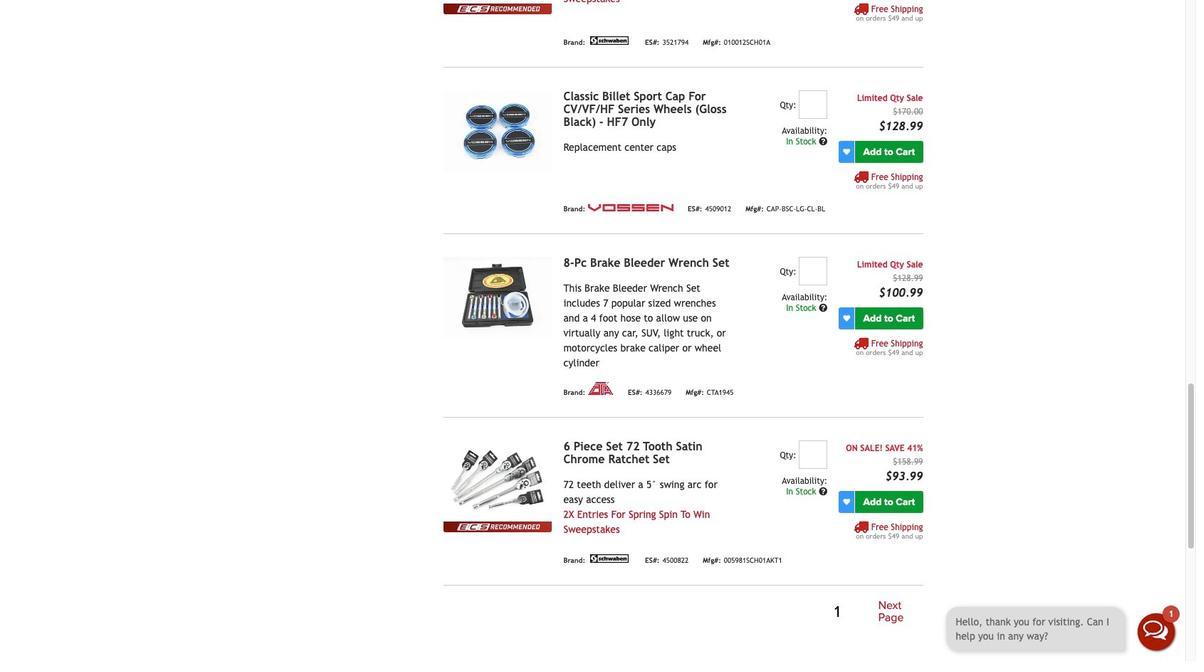 Task type: vqa. For each thing, say whether or not it's contained in the screenshot.
second question circle icon from the top
yes



Task type: describe. For each thing, give the bounding box(es) containing it.
cta tools - corporate logo image
[[588, 382, 614, 395]]

ecs tuning recommends this product. image for es#4500822 - 005981sch01akt1 - 6 piece set 72 tooth satin chrome ratchet set - 72 teeth deliver a 5 swing arc for easy access - schwaben - audi bmw volkswagen mercedes benz mini porsche 'image'
[[444, 522, 552, 533]]

question circle image
[[819, 488, 828, 496]]

es#4336679 - cta1945 - 8-pc brake bleeder wrench set - this brake bleeder wrench set includes 7 popular sized wrenches and a 4 foot hose to allow use on virtually any car, suv, light truck, or motorcycles brake caliper or wheel cylinder - cta tools - audi bmw volkswagen mercedes benz mini porsche image
[[444, 257, 552, 338]]

add to wish list image for question circle image corresponding to cta tools - corporate logo at bottom
[[843, 315, 850, 322]]

es#4500822 - 005981sch01akt1 - 6 piece set 72 tooth satin chrome ratchet set - 72 teeth deliver a 5 swing arc for easy access - schwaben - audi bmw volkswagen mercedes benz mini porsche image
[[444, 441, 552, 522]]

2 schwaben - corporate logo image from the top
[[588, 555, 631, 563]]

1 schwaben - corporate logo image from the top
[[588, 36, 631, 45]]

vossen - corporate logo image
[[588, 204, 674, 211]]

es#3521794 - 010012sch01a - axle installation tool kit - easily install axles with tight tolerances into the hub assembly! - schwaben - audi bmw volkswagen mercedes benz mini porsche image
[[444, 0, 552, 3]]



Task type: locate. For each thing, give the bounding box(es) containing it.
1 vertical spatial schwaben - corporate logo image
[[588, 555, 631, 563]]

question circle image for "vossen - corporate logo"
[[819, 137, 828, 146]]

2 vertical spatial add to wish list image
[[843, 499, 850, 506]]

0 vertical spatial schwaben - corporate logo image
[[588, 36, 631, 45]]

ecs tuning recommends this product. image for es#3521794 - 010012sch01a - axle installation tool kit - easily install axles with tight tolerances into the hub assembly! - schwaben - audi bmw volkswagen mercedes benz mini porsche image on the left of page
[[444, 3, 552, 14]]

None number field
[[799, 90, 828, 119], [799, 257, 828, 285], [799, 441, 828, 469], [799, 90, 828, 119], [799, 257, 828, 285], [799, 441, 828, 469]]

2 add to wish list image from the top
[[843, 315, 850, 322]]

es#4509012 - cap-bsc-lg-cl-bl - classic billet sport cap for cv/vf/hf series wheels (gloss black) - hf7 only - replacement center caps - vossen - audi bmw volkswagen mercedes benz mini image
[[444, 90, 552, 172]]

paginated product list navigation navigation
[[444, 597, 923, 628]]

question circle image
[[819, 137, 828, 146], [819, 304, 828, 313]]

ecs tuning recommends this product. image
[[444, 3, 552, 14], [444, 522, 552, 533]]

1 vertical spatial ecs tuning recommends this product. image
[[444, 522, 552, 533]]

1 vertical spatial question circle image
[[819, 304, 828, 313]]

0 vertical spatial question circle image
[[819, 137, 828, 146]]

add to wish list image
[[843, 148, 850, 155], [843, 315, 850, 322], [843, 499, 850, 506]]

2 question circle image from the top
[[819, 304, 828, 313]]

1 add to wish list image from the top
[[843, 148, 850, 155]]

add to wish list image for question circle image associated with "vossen - corporate logo"
[[843, 148, 850, 155]]

1 ecs tuning recommends this product. image from the top
[[444, 3, 552, 14]]

add to wish list image for question circle icon at the right of page
[[843, 499, 850, 506]]

0 vertical spatial add to wish list image
[[843, 148, 850, 155]]

3 add to wish list image from the top
[[843, 499, 850, 506]]

question circle image for cta tools - corporate logo at bottom
[[819, 304, 828, 313]]

2 ecs tuning recommends this product. image from the top
[[444, 522, 552, 533]]

schwaben - corporate logo image
[[588, 36, 631, 45], [588, 555, 631, 563]]

1 vertical spatial add to wish list image
[[843, 315, 850, 322]]

0 vertical spatial ecs tuning recommends this product. image
[[444, 3, 552, 14]]

1 question circle image from the top
[[819, 137, 828, 146]]



